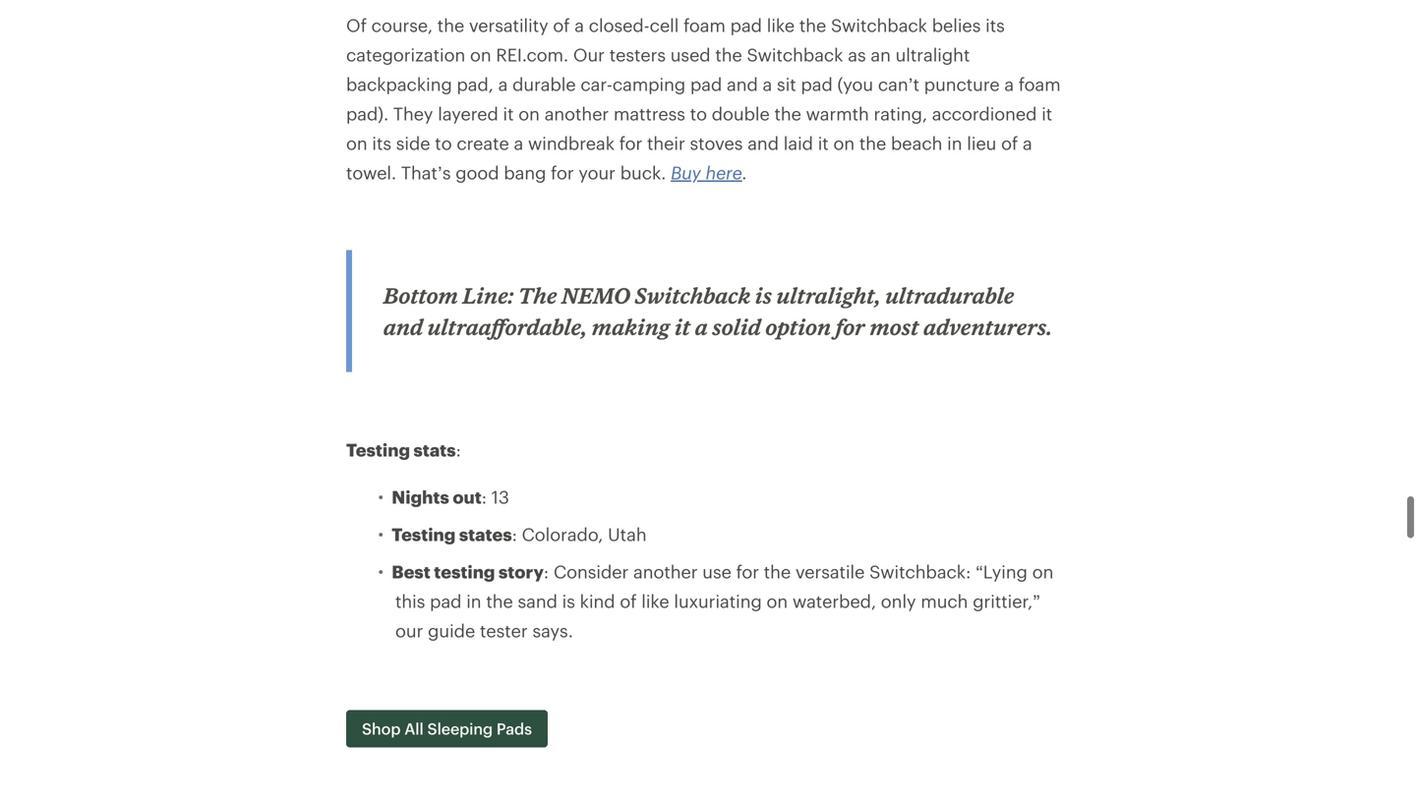 Task type: locate. For each thing, give the bounding box(es) containing it.
and up "double"
[[727, 74, 758, 95]]

a
[[575, 15, 584, 36], [498, 74, 508, 95], [763, 74, 772, 95], [1005, 74, 1014, 95], [514, 133, 524, 154], [1023, 133, 1033, 154], [695, 314, 708, 340]]

pad down used on the top of the page
[[691, 74, 722, 95]]

laid
[[784, 133, 813, 154]]

testing for testing states
[[392, 524, 456, 545]]

0 vertical spatial and
[[727, 74, 758, 95]]

the up warmth
[[800, 15, 827, 36]]

the up tester
[[486, 591, 513, 612]]

another
[[545, 103, 609, 124], [634, 562, 698, 583]]

says.
[[533, 621, 573, 642]]

: inside ': consider another use for the versatile switchback: "lying on this pad in the sand is kind of like luxuriating on waterbed, only much grittier," our guide tester says.'
[[544, 562, 549, 583]]

0 vertical spatial in
[[947, 133, 963, 154]]

only
[[881, 591, 916, 612]]

: up sand on the left of page
[[544, 562, 549, 583]]

0 horizontal spatial like
[[642, 591, 669, 612]]

2 vertical spatial and
[[384, 314, 423, 340]]

categorization
[[346, 44, 466, 65]]

switchback up solid
[[635, 283, 751, 309]]

on down the pad).
[[346, 133, 368, 154]]

:
[[456, 440, 461, 461], [482, 487, 487, 508], [512, 524, 517, 545], [544, 562, 549, 583]]

of up rei.com.
[[553, 15, 570, 36]]

another up windbreak
[[545, 103, 609, 124]]

switchback up sit
[[747, 44, 843, 65]]

side
[[396, 133, 430, 154]]

of right lieu at the right top
[[1002, 133, 1018, 154]]

testers
[[610, 44, 666, 65]]

to up stoves
[[690, 103, 707, 124]]

1 vertical spatial another
[[634, 562, 698, 583]]

pad).
[[346, 103, 389, 124]]

for down ultralight,
[[836, 314, 865, 340]]

pad right sit
[[801, 74, 833, 95]]

testing stats :
[[346, 440, 461, 461]]

to right side on the top of page
[[435, 133, 452, 154]]

1 vertical spatial foam
[[1019, 74, 1061, 95]]

puncture
[[924, 74, 1000, 95]]

is inside ': consider another use for the versatile switchback: "lying on this pad in the sand is kind of like luxuriating on waterbed, only much grittier," our guide tester says.'
[[562, 591, 575, 612]]

it right making on the top
[[675, 314, 691, 340]]

0 horizontal spatial in
[[466, 591, 482, 612]]

0 vertical spatial its
[[986, 15, 1005, 36]]

1 vertical spatial to
[[435, 133, 452, 154]]

pad inside ': consider another use for the versatile switchback: "lying on this pad in the sand is kind of like luxuriating on waterbed, only much grittier," our guide tester says.'
[[430, 591, 462, 612]]

another left use
[[634, 562, 698, 583]]

testing left stats
[[346, 440, 410, 461]]

pad up 'guide'
[[430, 591, 462, 612]]

testing down nights
[[392, 524, 456, 545]]

1 vertical spatial and
[[748, 133, 779, 154]]

windbreak
[[528, 133, 615, 154]]

0 vertical spatial another
[[545, 103, 609, 124]]

2 horizontal spatial of
[[1002, 133, 1018, 154]]

: up story
[[512, 524, 517, 545]]

1 horizontal spatial to
[[690, 103, 707, 124]]

foam up accordioned
[[1019, 74, 1061, 95]]

car-
[[581, 74, 613, 95]]

to
[[690, 103, 707, 124], [435, 133, 452, 154]]

for
[[620, 133, 643, 154], [551, 162, 574, 183], [836, 314, 865, 340], [736, 562, 759, 583]]

1 vertical spatial testing
[[392, 524, 456, 545]]

shop all sleeping pads
[[362, 720, 532, 738]]

option
[[766, 314, 831, 340]]

0 horizontal spatial foam
[[684, 15, 726, 36]]

pad
[[731, 15, 762, 36], [691, 74, 722, 95], [801, 74, 833, 95], [430, 591, 462, 612]]

is left the kind
[[562, 591, 575, 612]]

foam
[[684, 15, 726, 36], [1019, 74, 1061, 95]]

and down bottom
[[384, 314, 423, 340]]

create
[[457, 133, 509, 154]]

switchback:
[[870, 562, 971, 583]]

camping
[[613, 74, 686, 95]]

guide
[[428, 621, 475, 642]]

closed-
[[589, 15, 650, 36]]

2 vertical spatial switchback
[[635, 283, 751, 309]]

rei.com.
[[496, 44, 569, 65]]

in inside ': consider another use for the versatile switchback: "lying on this pad in the sand is kind of like luxuriating on waterbed, only much grittier," our guide tester says.'
[[466, 591, 482, 612]]

buy here .
[[671, 162, 748, 183]]

and inside bottom line: the nemo switchback is ultralight, ultradurable and ultraaffordable, making it a solid option for most adventurers.
[[384, 314, 423, 340]]

the
[[438, 15, 464, 36], [800, 15, 827, 36], [715, 44, 742, 65], [775, 103, 802, 124], [860, 133, 887, 154], [764, 562, 791, 583], [486, 591, 513, 612]]

its up towel.
[[372, 133, 392, 154]]

of right the kind
[[620, 591, 637, 612]]

in left lieu at the right top
[[947, 133, 963, 154]]

0 vertical spatial of
[[553, 15, 570, 36]]

like right the kind
[[642, 591, 669, 612]]

13
[[492, 487, 509, 508]]

in
[[947, 133, 963, 154], [466, 591, 482, 612]]

0 horizontal spatial is
[[562, 591, 575, 612]]

like up sit
[[767, 15, 795, 36]]

1 horizontal spatial another
[[634, 562, 698, 583]]

and left laid
[[748, 133, 779, 154]]

buy
[[671, 162, 701, 183]]

0 vertical spatial is
[[755, 283, 772, 309]]

is up solid
[[755, 283, 772, 309]]

and
[[727, 74, 758, 95], [748, 133, 779, 154], [384, 314, 423, 340]]

1 vertical spatial in
[[466, 591, 482, 612]]

of
[[553, 15, 570, 36], [1002, 133, 1018, 154], [620, 591, 637, 612]]

a up accordioned
[[1005, 74, 1014, 95]]

switchback up an at right
[[831, 15, 928, 36]]

a inside bottom line: the nemo switchback is ultralight, ultradurable and ultraaffordable, making it a solid option for most adventurers.
[[695, 314, 708, 340]]

is inside bottom line: the nemo switchback is ultralight, ultradurable and ultraaffordable, making it a solid option for most adventurers.
[[755, 283, 772, 309]]

0 vertical spatial testing
[[346, 440, 410, 461]]

for inside bottom line: the nemo switchback is ultralight, ultradurable and ultraaffordable, making it a solid option for most adventurers.
[[836, 314, 865, 340]]

it inside bottom line: the nemo switchback is ultralight, ultradurable and ultraaffordable, making it a solid option for most adventurers.
[[675, 314, 691, 340]]

1 vertical spatial its
[[372, 133, 392, 154]]

0 horizontal spatial of
[[553, 15, 570, 36]]

on
[[470, 44, 491, 65], [519, 103, 540, 124], [346, 133, 368, 154], [834, 133, 855, 154], [1033, 562, 1054, 583], [767, 591, 788, 612]]

1 horizontal spatial foam
[[1019, 74, 1061, 95]]

its
[[986, 15, 1005, 36], [372, 133, 392, 154]]

used
[[671, 44, 711, 65]]

: left 13
[[482, 487, 487, 508]]

for right use
[[736, 562, 759, 583]]

this
[[395, 591, 425, 612]]

0 horizontal spatial to
[[435, 133, 452, 154]]

on right "lying
[[1033, 562, 1054, 583]]

your
[[579, 162, 616, 183]]

kind
[[580, 591, 615, 612]]

adventurers.
[[924, 314, 1053, 340]]

bottom line: the nemo switchback is ultralight, ultradurable and ultraaffordable, making it a solid option for most adventurers.
[[384, 283, 1053, 340]]

1 horizontal spatial is
[[755, 283, 772, 309]]

good
[[456, 162, 499, 183]]

it
[[503, 103, 514, 124], [1042, 103, 1053, 124], [818, 133, 829, 154], [675, 314, 691, 340]]

the down sit
[[775, 103, 802, 124]]

out
[[453, 487, 482, 508]]

foam up used on the top of the page
[[684, 15, 726, 36]]

towel.
[[346, 162, 397, 183]]

a up our
[[575, 15, 584, 36]]

1 vertical spatial is
[[562, 591, 575, 612]]

it right accordioned
[[1042, 103, 1053, 124]]

1 horizontal spatial of
[[620, 591, 637, 612]]

0 horizontal spatial another
[[545, 103, 609, 124]]

: up nights out : 13
[[456, 440, 461, 461]]

a left solid
[[695, 314, 708, 340]]

cell
[[650, 15, 679, 36]]

testing
[[346, 440, 410, 461], [392, 524, 456, 545]]

its right belies
[[986, 15, 1005, 36]]

1 horizontal spatial in
[[947, 133, 963, 154]]

colorado,
[[522, 524, 603, 545]]

an
[[871, 44, 891, 65]]

a right lieu at the right top
[[1023, 133, 1033, 154]]

1 horizontal spatial like
[[767, 15, 795, 36]]

1 vertical spatial like
[[642, 591, 669, 612]]

durable
[[513, 74, 576, 95]]

like
[[767, 15, 795, 36], [642, 591, 669, 612]]

the right course,
[[438, 15, 464, 36]]

of inside ': consider another use for the versatile switchback: "lying on this pad in the sand is kind of like luxuriating on waterbed, only much grittier," our guide tester says.'
[[620, 591, 637, 612]]

double
[[712, 103, 770, 124]]

0 vertical spatial like
[[767, 15, 795, 36]]

a left sit
[[763, 74, 772, 95]]

a right pad,
[[498, 74, 508, 95]]

stats
[[414, 440, 456, 461]]

for up buck.
[[620, 133, 643, 154]]

2 vertical spatial of
[[620, 591, 637, 612]]

in down best testing story
[[466, 591, 482, 612]]

most
[[870, 314, 919, 340]]



Task type: describe. For each thing, give the bounding box(es) containing it.
sit
[[777, 74, 796, 95]]

ultralight
[[896, 44, 970, 65]]

pad,
[[457, 74, 494, 95]]

the
[[518, 283, 557, 309]]

versatile
[[796, 562, 865, 583]]

shop
[[362, 720, 401, 738]]

backpacking
[[346, 74, 452, 95]]

in inside the of course, the versatility of a closed-cell foam pad like the switchback belies its categorization on rei.com. our testers used the switchback as an ultralight backpacking pad, a durable car-camping pad and a sit pad (you can't puncture a foam pad). they layered it on another mattress to double the warmth rating, accordioned it on its side to create a windbreak for their stoves and laid it on the beach in lieu of a towel. that's good bang for your buck.
[[947, 133, 963, 154]]

stoves
[[690, 133, 743, 154]]

our
[[573, 44, 605, 65]]

like inside ': consider another use for the versatile switchback: "lying on this pad in the sand is kind of like luxuriating on waterbed, only much grittier," our guide tester says.'
[[642, 591, 669, 612]]

consider
[[554, 562, 629, 583]]

the right used on the top of the page
[[715, 44, 742, 65]]

tester
[[480, 621, 528, 642]]

testing
[[434, 562, 495, 583]]

for inside ': consider another use for the versatile switchback: "lying on this pad in the sand is kind of like luxuriating on waterbed, only much grittier," our guide tester says.'
[[736, 562, 759, 583]]

layered
[[438, 103, 499, 124]]

solid
[[712, 314, 761, 340]]

best testing story
[[392, 562, 544, 583]]

their
[[647, 133, 685, 154]]

best
[[392, 562, 431, 583]]

on down "durable"
[[519, 103, 540, 124]]

ultraaffordable,
[[428, 314, 588, 340]]

: for testing states
[[512, 524, 517, 545]]

shop all sleeping pads link
[[346, 711, 548, 748]]

they
[[393, 103, 433, 124]]

versatility
[[469, 15, 549, 36]]

the left versatile
[[764, 562, 791, 583]]

bang
[[504, 162, 546, 183]]

testing states : colorado, utah
[[392, 524, 647, 545]]

another inside ': consider another use for the versatile switchback: "lying on this pad in the sand is kind of like luxuriating on waterbed, only much grittier," our guide tester says.'
[[634, 562, 698, 583]]

it up create
[[503, 103, 514, 124]]

on down warmth
[[834, 133, 855, 154]]

the down rating, at the right of the page
[[860, 133, 887, 154]]

: consider another use for the versatile switchback: "lying on this pad in the sand is kind of like luxuriating on waterbed, only much grittier," our guide tester says.
[[395, 562, 1054, 642]]

use
[[703, 562, 732, 583]]

accordioned
[[932, 103, 1037, 124]]

all
[[404, 720, 424, 738]]

a up bang
[[514, 133, 524, 154]]

another inside the of course, the versatility of a closed-cell foam pad like the switchback belies its categorization on rei.com. our testers used the switchback as an ultralight backpacking pad, a durable car-camping pad and a sit pad (you can't puncture a foam pad). they layered it on another mattress to double the warmth rating, accordioned it on its side to create a windbreak for their stoves and laid it on the beach in lieu of a towel. that's good bang for your buck.
[[545, 103, 609, 124]]

utah
[[608, 524, 647, 545]]

making
[[592, 314, 670, 340]]

0 vertical spatial switchback
[[831, 15, 928, 36]]

0 vertical spatial foam
[[684, 15, 726, 36]]

nights out : 13
[[392, 487, 509, 508]]

it right laid
[[818, 133, 829, 154]]

"lying
[[976, 562, 1028, 583]]

states
[[459, 524, 512, 545]]

on left waterbed,
[[767, 591, 788, 612]]

lieu
[[967, 133, 997, 154]]

ultralight,
[[777, 283, 881, 309]]

1 horizontal spatial its
[[986, 15, 1005, 36]]

: for testing stats
[[456, 440, 461, 461]]

sleeping
[[427, 720, 493, 738]]

1 vertical spatial switchback
[[747, 44, 843, 65]]

testing for testing stats
[[346, 440, 410, 461]]

rating,
[[874, 103, 928, 124]]

mattress
[[614, 103, 686, 124]]

course,
[[372, 15, 433, 36]]

buy here link
[[671, 162, 743, 183]]

on up pad,
[[470, 44, 491, 65]]

grittier,"
[[973, 591, 1041, 612]]

ultradurable
[[886, 283, 1015, 309]]

1 vertical spatial of
[[1002, 133, 1018, 154]]

of
[[346, 15, 367, 36]]

bottom
[[384, 283, 458, 309]]

beach
[[891, 133, 943, 154]]

(you
[[838, 74, 874, 95]]

line:
[[463, 283, 514, 309]]

sand
[[518, 591, 558, 612]]

: for nights out
[[482, 487, 487, 508]]

pads
[[497, 720, 532, 738]]

story
[[499, 562, 544, 583]]

luxuriating
[[674, 591, 762, 612]]

0 horizontal spatial its
[[372, 133, 392, 154]]

belies
[[932, 15, 981, 36]]

nights
[[392, 487, 449, 508]]

as
[[848, 44, 866, 65]]

much
[[921, 591, 968, 612]]

buck.
[[620, 162, 666, 183]]

can't
[[878, 74, 920, 95]]

warmth
[[806, 103, 869, 124]]

0 vertical spatial to
[[690, 103, 707, 124]]

like inside the of course, the versatility of a closed-cell foam pad like the switchback belies its categorization on rei.com. our testers used the switchback as an ultralight backpacking pad, a durable car-camping pad and a sit pad (you can't puncture a foam pad). they layered it on another mattress to double the warmth rating, accordioned it on its side to create a windbreak for their stoves and laid it on the beach in lieu of a towel. that's good bang for your buck.
[[767, 15, 795, 36]]

our
[[395, 621, 423, 642]]

for down windbreak
[[551, 162, 574, 183]]

of course, the versatility of a closed-cell foam pad like the switchback belies its categorization on rei.com. our testers used the switchback as an ultralight backpacking pad, a durable car-camping pad and a sit pad (you can't puncture a foam pad). they layered it on another mattress to double the warmth rating, accordioned it on its side to create a windbreak for their stoves and laid it on the beach in lieu of a towel. that's good bang for your buck.
[[346, 15, 1061, 183]]

pad right cell
[[731, 15, 762, 36]]

.
[[743, 162, 748, 183]]

switchback inside bottom line: the nemo switchback is ultralight, ultradurable and ultraaffordable, making it a solid option for most adventurers.
[[635, 283, 751, 309]]

here
[[706, 162, 743, 183]]

waterbed,
[[793, 591, 877, 612]]

nemo
[[562, 283, 631, 309]]



Task type: vqa. For each thing, say whether or not it's contained in the screenshot.
as on the top
yes



